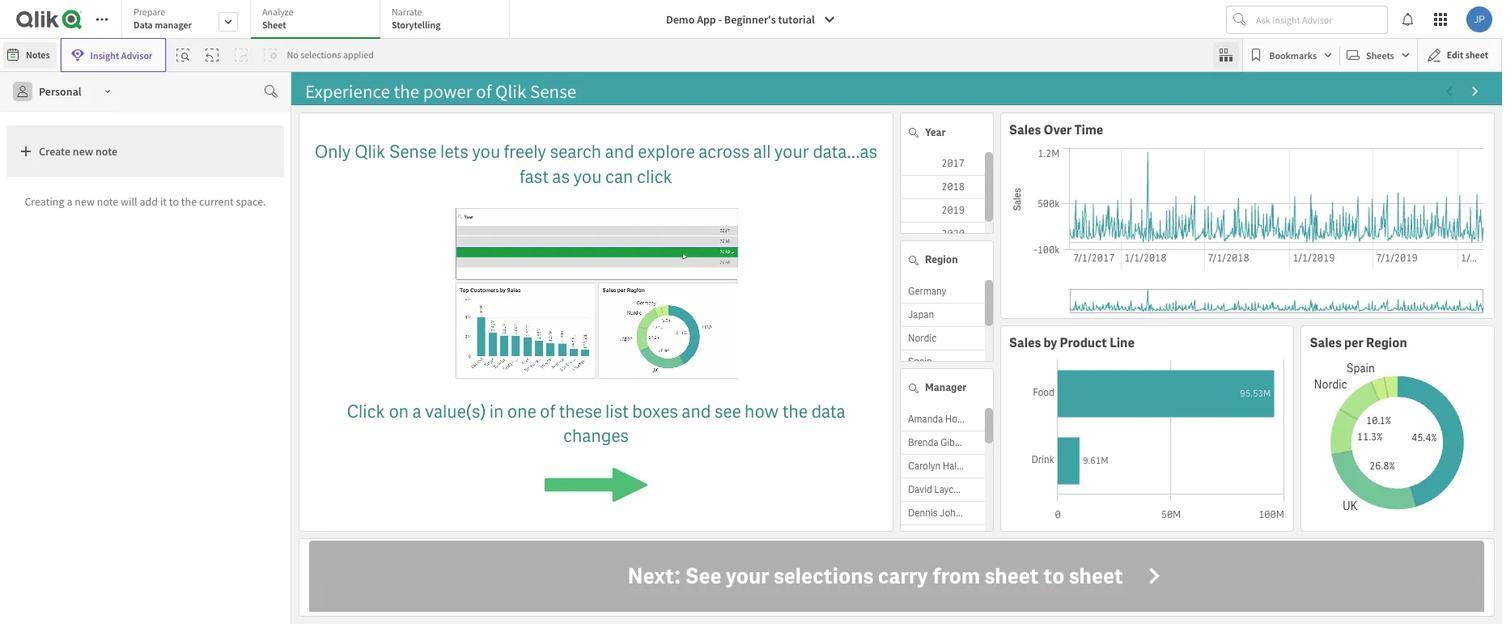 Task type: locate. For each thing, give the bounding box(es) containing it.
0 vertical spatial region
[[925, 253, 958, 267]]

carry
[[878, 562, 928, 591]]

gibson
[[941, 436, 971, 449]]

2018
[[942, 181, 965, 193]]

note
[[96, 144, 118, 159], [97, 194, 118, 209]]

value(s)
[[425, 400, 486, 423]]

sheet
[[1466, 49, 1489, 61], [985, 562, 1039, 591], [1069, 562, 1124, 591]]

brenda gibson
[[908, 436, 971, 449]]

1 vertical spatial region
[[1367, 334, 1408, 351]]

0 vertical spatial selections
[[300, 49, 341, 61]]

john davis
[[908, 530, 955, 543]]

data...as
[[813, 140, 878, 164]]

1 horizontal spatial to
[[1044, 562, 1065, 591]]

and inside only qlik sense lets you freely search and explore across all your data...as fast as you can click
[[605, 140, 634, 164]]

1 vertical spatial a
[[413, 400, 422, 423]]

carolyn halmon
[[908, 459, 976, 472]]

click
[[637, 165, 673, 188]]

0 horizontal spatial a
[[67, 194, 72, 209]]

to
[[169, 194, 179, 209], [1044, 562, 1065, 591]]

notes button
[[3, 42, 56, 68]]

the right it
[[181, 194, 197, 209]]

sales over time application
[[1001, 113, 1495, 319]]

sheet right the edit on the top right
[[1466, 49, 1489, 61]]

next: see your selections carry from sheet to sheet
[[628, 562, 1124, 591]]

2020
[[942, 227, 965, 240]]

1 vertical spatial note
[[97, 194, 118, 209]]

1 horizontal spatial a
[[413, 400, 422, 423]]

a right on
[[413, 400, 422, 423]]

sales left 'over' at the top of the page
[[1009, 121, 1041, 138]]

brenda
[[908, 436, 939, 449]]

will
[[121, 194, 137, 209]]

1 vertical spatial to
[[1044, 562, 1065, 591]]

new right creating
[[75, 194, 95, 209]]

edit sheet button
[[1417, 38, 1503, 72]]

note right create
[[96, 144, 118, 159]]

1 vertical spatial the
[[783, 400, 808, 423]]

you right as
[[574, 165, 602, 188]]

0 vertical spatial the
[[181, 194, 197, 209]]

app
[[697, 12, 716, 27]]

james peterson image
[[1467, 6, 1493, 32]]

by
[[1044, 334, 1058, 351]]

1 horizontal spatial region
[[1367, 334, 1408, 351]]

sheet right from
[[985, 562, 1039, 591]]

add
[[140, 194, 158, 209]]

the inside "click on a value(s) in one of these list boxes and see how the data changes"
[[783, 400, 808, 423]]

amanda
[[908, 412, 943, 425]]

bookmarks button
[[1247, 42, 1337, 68]]

0 horizontal spatial your
[[726, 562, 770, 591]]

sheet left arrow right image
[[1069, 562, 1124, 591]]

1 vertical spatial selections
[[774, 562, 874, 591]]

halmon
[[943, 459, 976, 472]]

sales by product line
[[1009, 334, 1135, 351]]

2018 optional. 2 of 5 row
[[901, 176, 985, 199]]

to for it
[[169, 194, 179, 209]]

lets
[[440, 140, 469, 164]]

1 horizontal spatial your
[[775, 140, 809, 164]]

1 vertical spatial your
[[726, 562, 770, 591]]

you right 'lets'
[[472, 140, 500, 164]]

johnson
[[940, 506, 977, 519]]

0 horizontal spatial and
[[605, 140, 634, 164]]

create new note button
[[6, 125, 284, 177]]

0 vertical spatial and
[[605, 140, 634, 164]]

insight advisor
[[90, 49, 153, 61]]

selections inside button
[[774, 562, 874, 591]]

nordic optional. 3 of 7 row
[[901, 327, 985, 350]]

region right per
[[1367, 334, 1408, 351]]

sheet
[[262, 19, 286, 31]]

selections left the carry
[[774, 562, 874, 591]]

your right see
[[726, 562, 770, 591]]

the right how
[[783, 400, 808, 423]]

on
[[389, 400, 409, 423]]

tab list containing prepare
[[121, 0, 516, 40]]

john davis optional. 6 of 19 row
[[901, 525, 985, 549]]

japan
[[908, 308, 934, 321]]

to for sheet
[[1044, 562, 1065, 591]]

demo app - beginner's tutorial button
[[657, 6, 846, 32]]

bookmarks
[[1270, 49, 1317, 61]]

0 vertical spatial new
[[73, 144, 93, 159]]

smart search image
[[177, 49, 190, 62]]

0 horizontal spatial the
[[181, 194, 197, 209]]

new
[[73, 144, 93, 159], [75, 194, 95, 209]]

1 horizontal spatial you
[[574, 165, 602, 188]]

see
[[685, 562, 722, 591]]

demo
[[666, 12, 695, 27]]

0 vertical spatial note
[[96, 144, 118, 159]]

1 horizontal spatial and
[[682, 400, 711, 423]]

region down 2020 optional. 4 of 5 row
[[925, 253, 958, 267]]

a right creating
[[67, 194, 72, 209]]

1 horizontal spatial selections
[[774, 562, 874, 591]]

only
[[315, 140, 351, 164]]

space.
[[236, 194, 266, 209]]

from
[[933, 562, 981, 591]]

tab list
[[121, 0, 516, 40]]

john
[[908, 530, 930, 543]]

demo app - beginner's tutorial
[[666, 12, 815, 27]]

application
[[299, 113, 894, 532], [309, 115, 883, 529]]

sales left by
[[1009, 334, 1041, 351]]

and left the see
[[682, 400, 711, 423]]

across
[[699, 140, 750, 164]]

1 vertical spatial you
[[574, 165, 602, 188]]

0 horizontal spatial selections
[[300, 49, 341, 61]]

in
[[490, 400, 504, 423]]

the
[[181, 194, 197, 209], [783, 400, 808, 423]]

david
[[908, 483, 933, 496]]

brenda gibson optional. 2 of 19 row
[[901, 431, 985, 455]]

0 horizontal spatial you
[[472, 140, 500, 164]]

explore
[[638, 140, 695, 164]]

0 vertical spatial you
[[472, 140, 500, 164]]

0 horizontal spatial sheet
[[985, 562, 1039, 591]]

sales by product line application
[[1001, 325, 1295, 532]]

new right create
[[73, 144, 93, 159]]

you
[[472, 140, 500, 164], [574, 165, 602, 188]]

a
[[67, 194, 72, 209], [413, 400, 422, 423]]

next: see your selections carry from sheet to sheet application
[[0, 0, 1503, 624], [299, 538, 1495, 617]]

2020 optional. 4 of 5 row
[[901, 223, 985, 246]]

next:
[[628, 562, 681, 591]]

note left will
[[97, 194, 118, 209]]

your inside button
[[726, 562, 770, 591]]

0 vertical spatial to
[[169, 194, 179, 209]]

step back image
[[206, 49, 219, 62]]

david laychak
[[908, 483, 969, 496]]

dennis johnson
[[908, 506, 977, 519]]

davis
[[932, 530, 955, 543]]

these
[[559, 400, 602, 423]]

2 horizontal spatial sheet
[[1466, 49, 1489, 61]]

0 horizontal spatial region
[[925, 253, 958, 267]]

amanda honda optional. 1 of 19 row
[[901, 408, 985, 431]]

spain optional. 4 of 7 row
[[901, 350, 985, 374]]

sheets button
[[1344, 42, 1414, 68]]

and up can
[[605, 140, 634, 164]]

selections right the no
[[300, 49, 341, 61]]

arrow right image
[[1144, 565, 1166, 587]]

0 vertical spatial your
[[775, 140, 809, 164]]

time
[[1075, 121, 1104, 138]]

to inside button
[[1044, 562, 1065, 591]]

your right all
[[775, 140, 809, 164]]

0 horizontal spatial to
[[169, 194, 179, 209]]

sales
[[1009, 121, 1041, 138], [1009, 334, 1041, 351], [1310, 334, 1342, 351]]

region
[[925, 253, 958, 267], [1367, 334, 1408, 351]]

germany optional. 1 of 7 row
[[901, 280, 985, 303]]

dennis
[[908, 506, 938, 519]]

1 horizontal spatial the
[[783, 400, 808, 423]]

qlik
[[355, 140, 386, 164]]

sales left per
[[1310, 334, 1342, 351]]

1 vertical spatial and
[[682, 400, 711, 423]]



Task type: vqa. For each thing, say whether or not it's contained in the screenshot.
the rightmost Create New Sheet
no



Task type: describe. For each thing, give the bounding box(es) containing it.
all
[[754, 140, 771, 164]]

narrate storytelling
[[392, 6, 441, 31]]

analyze
[[262, 6, 293, 18]]

japan optional. 2 of 7 row
[[901, 303, 985, 327]]

can
[[605, 165, 633, 188]]

per
[[1345, 334, 1364, 351]]

sales per region application
[[1301, 325, 1495, 532]]

product
[[1060, 334, 1108, 351]]

analyze sheet
[[262, 6, 293, 31]]

sales for sales per region
[[1310, 334, 1342, 351]]

germany
[[908, 285, 947, 298]]

sales per region
[[1310, 334, 1408, 351]]

creating
[[25, 194, 64, 209]]

it
[[160, 194, 167, 209]]

sales for sales over time
[[1009, 121, 1041, 138]]

no
[[287, 49, 299, 61]]

applied
[[343, 49, 374, 61]]

carolyn
[[908, 459, 941, 472]]

of
[[540, 400, 556, 423]]

and inside "click on a value(s) in one of these list boxes and see how the data changes"
[[682, 400, 711, 423]]

how
[[745, 400, 779, 423]]

manager
[[155, 19, 192, 31]]

david laychak optional. 4 of 19 row
[[901, 478, 985, 502]]

region inside application
[[1367, 334, 1408, 351]]

fast
[[520, 165, 549, 188]]

create new note
[[39, 144, 118, 159]]

insight advisor button
[[60, 38, 166, 72]]

creating a new note will add it to the current space.
[[25, 194, 266, 209]]

personal
[[39, 84, 81, 99]]

2019
[[942, 204, 965, 217]]

see
[[715, 400, 741, 423]]

as
[[552, 165, 570, 188]]

click
[[347, 400, 385, 423]]

laychak
[[935, 483, 969, 496]]

only qlik sense lets you freely search and explore across all your data...as fast as you can click
[[315, 140, 878, 188]]

-
[[719, 12, 722, 27]]

data
[[134, 19, 153, 31]]

sales over time
[[1009, 121, 1104, 138]]

1 horizontal spatial sheet
[[1069, 562, 1124, 591]]

storytelling
[[392, 19, 441, 31]]

over
[[1044, 121, 1072, 138]]

prepare
[[134, 6, 165, 18]]

new inside button
[[73, 144, 93, 159]]

one
[[507, 400, 537, 423]]

your inside only qlik sense lets you freely search and explore across all your data...as fast as you can click
[[775, 140, 809, 164]]

edit sheet
[[1447, 49, 1489, 61]]

carolyn halmon optional. 3 of 19 row
[[901, 455, 985, 478]]

sense
[[389, 140, 437, 164]]

search notes image
[[265, 85, 278, 98]]

Ask Insight Advisor text field
[[1253, 6, 1388, 32]]

amanda honda
[[908, 412, 974, 425]]

line
[[1110, 334, 1135, 351]]

current
[[199, 194, 234, 209]]

spain
[[908, 355, 933, 368]]

selections tool image
[[1220, 49, 1233, 62]]

narrate
[[392, 6, 422, 18]]

a inside "click on a value(s) in one of these list boxes and see how the data changes"
[[413, 400, 422, 423]]

data
[[812, 400, 846, 423]]

changes
[[563, 425, 629, 448]]

freely
[[504, 140, 547, 164]]

no selections applied
[[287, 49, 374, 61]]

2019 optional. 3 of 5 row
[[901, 199, 985, 223]]

next sheet: product details image
[[1469, 85, 1482, 98]]

edit
[[1447, 49, 1464, 61]]

2017 optional. 1 of 5 row
[[901, 152, 985, 176]]

click on a value(s) in one of these list boxes and see how the data changes
[[347, 400, 846, 448]]

sales for sales by product line
[[1009, 334, 1041, 351]]

year
[[925, 125, 946, 139]]

note inside button
[[96, 144, 118, 159]]

notes
[[26, 49, 50, 61]]

next: see your selections carry from sheet to sheet button
[[309, 541, 1485, 612]]

tutorial
[[778, 12, 815, 27]]

2017
[[942, 157, 965, 170]]

prepare data manager
[[134, 6, 192, 31]]

beginner's
[[724, 12, 776, 27]]

search
[[550, 140, 602, 164]]

list
[[606, 400, 629, 423]]

1 vertical spatial new
[[75, 194, 95, 209]]

nordic
[[908, 332, 937, 345]]

insight
[[90, 49, 119, 61]]

advisor
[[121, 49, 153, 61]]

personal button
[[6, 79, 120, 104]]

create
[[39, 144, 70, 159]]

sheets
[[1367, 49, 1395, 61]]

0 vertical spatial a
[[67, 194, 72, 209]]

manager
[[925, 381, 967, 394]]

boxes
[[632, 400, 678, 423]]



